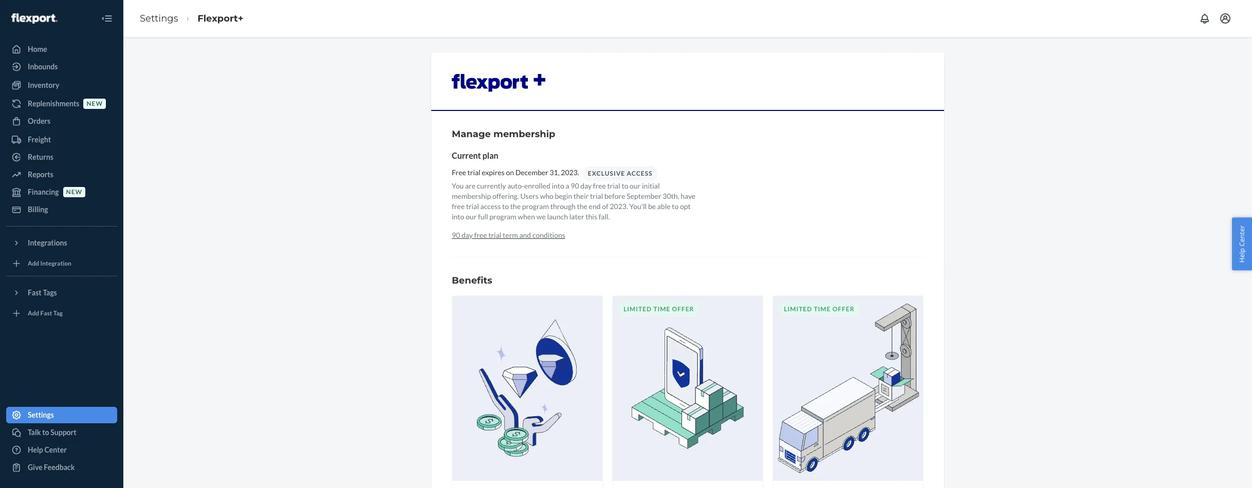 Task type: vqa. For each thing, say whether or not it's contained in the screenshot.
Origin location of your shipment
no



Task type: locate. For each thing, give the bounding box(es) containing it.
1 vertical spatial membership
[[452, 192, 491, 200]]

the down offering.
[[510, 202, 521, 211]]

this
[[586, 212, 597, 221]]

settings link
[[140, 13, 178, 24], [6, 407, 117, 424]]

add down fast tags
[[28, 310, 39, 317]]

1 vertical spatial free
[[452, 202, 465, 211]]

1 the from the left
[[510, 202, 521, 211]]

to down offering.
[[502, 202, 509, 211]]

into left full
[[452, 212, 464, 221]]

when
[[518, 212, 535, 221]]

0 vertical spatial settings
[[140, 13, 178, 24]]

1 horizontal spatial limited time offer
[[784, 305, 855, 313]]

membership up december
[[493, 128, 555, 140]]

to
[[622, 181, 628, 190], [502, 202, 509, 211], [672, 202, 679, 211], [42, 428, 49, 437]]

help center inside button
[[1238, 225, 1247, 263]]

program down access
[[490, 212, 516, 221]]

tags
[[43, 288, 57, 297]]

1 horizontal spatial help
[[1238, 248, 1247, 263]]

2 add from the top
[[28, 310, 39, 317]]

our down access
[[630, 181, 641, 190]]

billing
[[28, 205, 48, 214]]

membership
[[493, 128, 555, 140], [452, 192, 491, 200]]

0 horizontal spatial offer
[[672, 305, 694, 313]]

2 time from the left
[[814, 305, 831, 313]]

inventory
[[28, 81, 59, 89]]

the
[[510, 202, 521, 211], [577, 202, 587, 211]]

our
[[630, 181, 641, 190], [466, 212, 477, 221]]

flexport logo image
[[11, 13, 57, 24]]

give
[[28, 463, 42, 472]]

integrations button
[[6, 235, 117, 251]]

2023. down before
[[610, 202, 628, 211]]

0 horizontal spatial help
[[28, 446, 43, 454]]

term
[[503, 231, 518, 239]]

0 horizontal spatial center
[[44, 446, 67, 454]]

day
[[581, 181, 592, 190], [462, 231, 473, 239]]

inventory link
[[6, 77, 117, 94]]

users
[[520, 192, 539, 200]]

0 vertical spatial help
[[1238, 248, 1247, 263]]

on
[[506, 168, 514, 177]]

1 vertical spatial add
[[28, 310, 39, 317]]

center inside help center button
[[1238, 225, 1247, 247]]

our left full
[[466, 212, 477, 221]]

talk to support
[[28, 428, 76, 437]]

manage membership
[[452, 128, 555, 140]]

new down the reports link
[[66, 188, 82, 196]]

1 time from the left
[[654, 305, 670, 313]]

add fast tag
[[28, 310, 63, 317]]

new
[[87, 100, 103, 108], [66, 188, 82, 196]]

0 horizontal spatial new
[[66, 188, 82, 196]]

program up we
[[522, 202, 549, 211]]

fast tags button
[[6, 285, 117, 301]]

0 horizontal spatial 2023.
[[561, 168, 579, 177]]

help inside help center button
[[1238, 248, 1247, 263]]

offering.
[[492, 192, 519, 200]]

home link
[[6, 41, 117, 58]]

reports
[[28, 170, 53, 179]]

0 horizontal spatial program
[[490, 212, 516, 221]]

0 vertical spatial our
[[630, 181, 641, 190]]

0 vertical spatial membership
[[493, 128, 555, 140]]

to inside button
[[42, 428, 49, 437]]

0 horizontal spatial into
[[452, 212, 464, 221]]

help
[[1238, 248, 1247, 263], [28, 446, 43, 454]]

1 vertical spatial day
[[462, 231, 473, 239]]

1 horizontal spatial day
[[581, 181, 592, 190]]

2023. up a
[[561, 168, 579, 177]]

settings
[[140, 13, 178, 24], [28, 411, 54, 419]]

0 horizontal spatial membership
[[452, 192, 491, 200]]

have
[[681, 192, 696, 200]]

0 horizontal spatial help center
[[28, 446, 67, 454]]

add integration
[[28, 260, 71, 268]]

1 horizontal spatial the
[[577, 202, 587, 211]]

limited time offer
[[624, 305, 694, 313], [784, 305, 855, 313]]

1 horizontal spatial time
[[814, 305, 831, 313]]

1 horizontal spatial center
[[1238, 225, 1247, 247]]

1 vertical spatial our
[[466, 212, 477, 221]]

1 horizontal spatial help center
[[1238, 225, 1247, 263]]

0 horizontal spatial 90
[[452, 231, 460, 239]]

new up orders link at the left
[[87, 100, 103, 108]]

trial
[[468, 168, 480, 177], [607, 181, 620, 190], [590, 192, 603, 200], [466, 202, 479, 211], [488, 231, 501, 239]]

2 horizontal spatial free
[[593, 181, 606, 190]]

orders link
[[6, 113, 117, 130]]

1 vertical spatial help
[[28, 446, 43, 454]]

breadcrumbs navigation
[[132, 3, 252, 34]]

free down you
[[452, 202, 465, 211]]

90
[[571, 181, 579, 190], [452, 231, 460, 239]]

be
[[648, 202, 656, 211]]

billing link
[[6, 202, 117, 218]]

free
[[593, 181, 606, 190], [452, 202, 465, 211], [474, 231, 487, 239]]

launch
[[547, 212, 568, 221]]

limited
[[624, 305, 652, 313], [784, 305, 812, 313]]

center
[[1238, 225, 1247, 247], [44, 446, 67, 454]]

to left opt
[[672, 202, 679, 211]]

1 horizontal spatial 90
[[571, 181, 579, 190]]

freight link
[[6, 132, 117, 148]]

2 vertical spatial free
[[474, 231, 487, 239]]

trial up 'end'
[[590, 192, 603, 200]]

fast
[[28, 288, 42, 297], [40, 310, 52, 317]]

add left "integration"
[[28, 260, 39, 268]]

exclusive
[[588, 170, 625, 178]]

1 horizontal spatial offer
[[833, 305, 855, 313]]

current
[[452, 150, 481, 160]]

0 vertical spatial day
[[581, 181, 592, 190]]

benefits
[[452, 275, 492, 286]]

1 horizontal spatial settings
[[140, 13, 178, 24]]

before
[[604, 192, 625, 200]]

1 horizontal spatial 2023.
[[610, 202, 628, 211]]

1 vertical spatial settings
[[28, 411, 54, 419]]

the down the their
[[577, 202, 587, 211]]

1 vertical spatial 90
[[452, 231, 460, 239]]

membership down are
[[452, 192, 491, 200]]

0 horizontal spatial our
[[466, 212, 477, 221]]

tag
[[53, 310, 63, 317]]

help center
[[1238, 225, 1247, 263], [28, 446, 67, 454]]

90 day free trial term and conditions
[[452, 231, 565, 239]]

time
[[654, 305, 670, 313], [814, 305, 831, 313]]

able
[[657, 202, 671, 211]]

0 horizontal spatial day
[[462, 231, 473, 239]]

new for financing
[[66, 188, 82, 196]]

fast left tag
[[40, 310, 52, 317]]

1 horizontal spatial program
[[522, 202, 549, 211]]

returns link
[[6, 149, 117, 166]]

1 vertical spatial 2023.
[[610, 202, 628, 211]]

inbounds
[[28, 62, 58, 71]]

open notifications image
[[1199, 12, 1211, 25]]

fast left tags
[[28, 288, 42, 297]]

0 vertical spatial into
[[552, 181, 564, 190]]

0 vertical spatial 90
[[571, 181, 579, 190]]

into
[[552, 181, 564, 190], [452, 212, 464, 221]]

later
[[569, 212, 584, 221]]

2 the from the left
[[577, 202, 587, 211]]

2023.
[[561, 168, 579, 177], [610, 202, 628, 211]]

free down exclusive
[[593, 181, 606, 190]]

1 horizontal spatial settings link
[[140, 13, 178, 24]]

close navigation image
[[101, 12, 113, 25]]

program
[[522, 202, 549, 211], [490, 212, 516, 221]]

0 horizontal spatial time
[[654, 305, 670, 313]]

initial
[[642, 181, 660, 190]]

into left a
[[552, 181, 564, 190]]

talk
[[28, 428, 41, 437]]

begin
[[555, 192, 572, 200]]

0 horizontal spatial settings link
[[6, 407, 117, 424]]

to down the exclusive access
[[622, 181, 628, 190]]

1 add from the top
[[28, 260, 39, 268]]

day up the their
[[581, 181, 592, 190]]

talk to support button
[[6, 425, 117, 441]]

1 vertical spatial into
[[452, 212, 464, 221]]

0 horizontal spatial the
[[510, 202, 521, 211]]

1 vertical spatial center
[[44, 446, 67, 454]]

fast inside dropdown button
[[28, 288, 42, 297]]

support
[[50, 428, 76, 437]]

1 horizontal spatial limited
[[784, 305, 812, 313]]

90 up benefits
[[452, 231, 460, 239]]

0 horizontal spatial limited time offer
[[624, 305, 694, 313]]

day left term
[[462, 231, 473, 239]]

inbounds link
[[6, 59, 117, 75]]

to right talk
[[42, 428, 49, 437]]

1 horizontal spatial new
[[87, 100, 103, 108]]

0 horizontal spatial limited
[[624, 305, 652, 313]]

0 vertical spatial help center
[[1238, 225, 1247, 263]]

0 vertical spatial add
[[28, 260, 39, 268]]

1 vertical spatial new
[[66, 188, 82, 196]]

free down full
[[474, 231, 487, 239]]

90 right a
[[571, 181, 579, 190]]

0 vertical spatial new
[[87, 100, 103, 108]]

0 vertical spatial center
[[1238, 225, 1247, 247]]

0 vertical spatial fast
[[28, 288, 42, 297]]

of
[[602, 202, 608, 211]]



Task type: describe. For each thing, give the bounding box(es) containing it.
end
[[589, 202, 601, 211]]

0 vertical spatial settings link
[[140, 13, 178, 24]]

1 vertical spatial program
[[490, 212, 516, 221]]

through
[[550, 202, 576, 211]]

1 limited time offer from the left
[[624, 305, 694, 313]]

free
[[452, 168, 466, 177]]

currently
[[477, 181, 506, 190]]

90 inside you are currently auto-enrolled into a 90 day free trial to our initial membership offering. users who begin their trial before september 30th, have free trial access to the program through the end of 2023. you'll be able to opt into our full program when we launch later this fall.
[[571, 181, 579, 190]]

you are currently auto-enrolled into a 90 day free trial to our initial membership offering. users who begin their trial before september 30th, have free trial access to the program through the end of 2023. you'll be able to opt into our full program when we launch later this fall.
[[452, 181, 696, 221]]

new for replenishments
[[87, 100, 103, 108]]

trial left term
[[488, 231, 501, 239]]

help center button
[[1232, 218, 1252, 271]]

feedback
[[44, 463, 75, 472]]

manage
[[452, 128, 491, 140]]

enrolled
[[524, 181, 550, 190]]

add for add fast tag
[[28, 310, 39, 317]]

trial up before
[[607, 181, 620, 190]]

1 horizontal spatial membership
[[493, 128, 555, 140]]

day inside you are currently auto-enrolled into a 90 day free trial to our initial membership offering. users who begin their trial before september 30th, have free trial access to the program through the end of 2023. you'll be able to opt into our full program when we launch later this fall.
[[581, 181, 592, 190]]

1 horizontal spatial free
[[474, 231, 487, 239]]

2 limited time offer from the left
[[784, 305, 855, 313]]

a
[[566, 181, 569, 190]]

replenishments
[[28, 99, 79, 108]]

their
[[574, 192, 589, 200]]

conditions
[[532, 231, 565, 239]]

free trial expires on december 31, 2023.
[[452, 168, 579, 177]]

0 vertical spatial 2023.
[[561, 168, 579, 177]]

auto-
[[507, 181, 524, 190]]

add fast tag link
[[6, 305, 117, 322]]

settings inside breadcrumbs navigation
[[140, 13, 178, 24]]

you'll
[[629, 202, 647, 211]]

integration
[[40, 260, 71, 268]]

1 horizontal spatial our
[[630, 181, 641, 190]]

flexport+
[[197, 13, 243, 24]]

0 horizontal spatial settings
[[28, 411, 54, 419]]

30th,
[[663, 192, 679, 200]]

1 horizontal spatial into
[[552, 181, 564, 190]]

current plan
[[452, 150, 498, 160]]

orders
[[28, 117, 50, 125]]

0 vertical spatial free
[[593, 181, 606, 190]]

expires
[[482, 168, 505, 177]]

1 offer from the left
[[672, 305, 694, 313]]

exclusive access
[[588, 170, 653, 178]]

trial up are
[[468, 168, 480, 177]]

center inside help center link
[[44, 446, 67, 454]]

september
[[627, 192, 661, 200]]

1 limited from the left
[[624, 305, 652, 313]]

1 vertical spatial help center
[[28, 446, 67, 454]]

give feedback
[[28, 463, 75, 472]]

trial up full
[[466, 202, 479, 211]]

returns
[[28, 153, 53, 161]]

full
[[478, 212, 488, 221]]

1 vertical spatial settings link
[[6, 407, 117, 424]]

you
[[452, 181, 464, 190]]

and
[[519, 231, 531, 239]]

help inside help center link
[[28, 446, 43, 454]]

plan
[[483, 150, 498, 160]]

access
[[627, 170, 653, 178]]

2023. inside you are currently auto-enrolled into a 90 day free trial to our initial membership offering. users who begin their trial before september 30th, have free trial access to the program through the end of 2023. you'll be able to opt into our full program when we launch later this fall.
[[610, 202, 628, 211]]

reports link
[[6, 167, 117, 183]]

1 vertical spatial fast
[[40, 310, 52, 317]]

give feedback button
[[6, 460, 117, 476]]

december
[[515, 168, 548, 177]]

31,
[[550, 168, 560, 177]]

add for add integration
[[28, 260, 39, 268]]

membership inside you are currently auto-enrolled into a 90 day free trial to our initial membership offering. users who begin their trial before september 30th, have free trial access to the program through the end of 2023. you'll be able to opt into our full program when we launch later this fall.
[[452, 192, 491, 200]]

access
[[480, 202, 501, 211]]

financing
[[28, 188, 59, 196]]

are
[[465, 181, 476, 190]]

flexport+ link
[[197, 13, 243, 24]]

integrations
[[28, 239, 67, 247]]

90 day free trial term and conditions link
[[452, 231, 565, 239]]

home
[[28, 45, 47, 53]]

open account menu image
[[1219, 12, 1232, 25]]

add integration link
[[6, 255, 117, 272]]

we
[[536, 212, 546, 221]]

0 vertical spatial program
[[522, 202, 549, 211]]

2 offer from the left
[[833, 305, 855, 313]]

2 limited from the left
[[784, 305, 812, 313]]

help center link
[[6, 442, 117, 459]]

0 horizontal spatial free
[[452, 202, 465, 211]]

fall.
[[599, 212, 610, 221]]

opt
[[680, 202, 691, 211]]

fast tags
[[28, 288, 57, 297]]

freight
[[28, 135, 51, 144]]

who
[[540, 192, 554, 200]]



